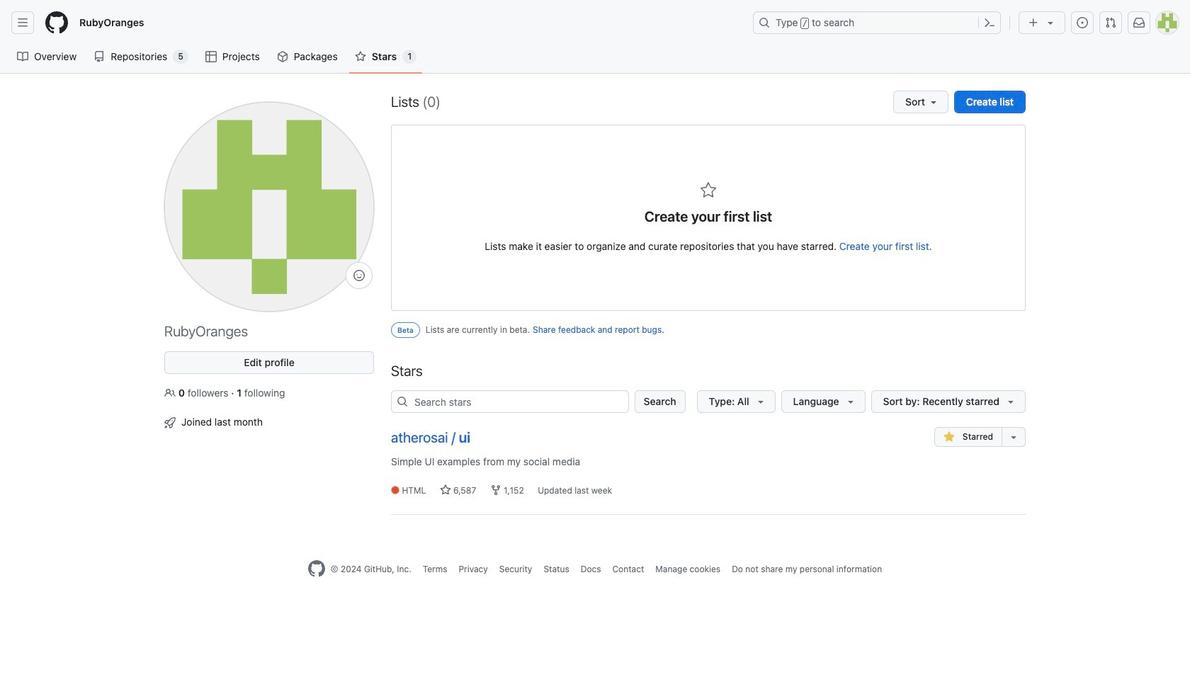 Task type: locate. For each thing, give the bounding box(es) containing it.
command palette image
[[984, 17, 996, 28]]

triangle down image
[[1045, 17, 1057, 28], [1006, 396, 1017, 408]]

plus image
[[1028, 17, 1040, 28]]

people image
[[164, 388, 176, 399]]

1 horizontal spatial star image
[[440, 485, 451, 496]]

1 vertical spatial star image
[[700, 182, 717, 199]]

2 vertical spatial star image
[[440, 485, 451, 496]]

change your avatar image
[[164, 102, 374, 312]]

0 horizontal spatial triangle down image
[[1006, 396, 1017, 408]]

book image
[[17, 51, 28, 62]]

triangle down image
[[755, 396, 766, 408], [845, 396, 856, 408]]

0 vertical spatial star image
[[355, 51, 366, 62]]

triangle down image right plus image
[[1045, 17, 1057, 28]]

table image
[[205, 51, 217, 62]]

1 horizontal spatial triangle down image
[[845, 396, 856, 408]]

0 vertical spatial triangle down image
[[1045, 17, 1057, 28]]

git pull request image
[[1105, 17, 1117, 28]]

0 horizontal spatial triangle down image
[[755, 396, 766, 408]]

homepage image
[[308, 561, 325, 578]]

triangle down image up add this repository to a list "image"
[[1006, 396, 1017, 408]]

1 triangle down image from the left
[[755, 396, 766, 408]]

repo image
[[94, 51, 105, 62]]

star fill image
[[944, 432, 955, 443]]

star image
[[355, 51, 366, 62], [700, 182, 717, 199], [440, 485, 451, 496]]

feature release label: beta element
[[391, 322, 420, 338]]



Task type: describe. For each thing, give the bounding box(es) containing it.
fork image
[[490, 485, 501, 496]]

notifications image
[[1134, 17, 1145, 28]]

2 triangle down image from the left
[[845, 396, 856, 408]]

smiley image
[[354, 270, 365, 281]]

2 horizontal spatial star image
[[700, 182, 717, 199]]

homepage image
[[45, 11, 68, 34]]

1 vertical spatial triangle down image
[[1006, 396, 1017, 408]]

rocket image
[[164, 417, 176, 429]]

package image
[[277, 51, 288, 62]]

issue opened image
[[1077, 17, 1088, 28]]

add this repository to a list image
[[1008, 432, 1020, 443]]

0 horizontal spatial star image
[[355, 51, 366, 62]]

1 horizontal spatial triangle down image
[[1045, 17, 1057, 28]]

Search stars search field
[[391, 391, 629, 413]]

search image
[[397, 396, 408, 408]]



Task type: vqa. For each thing, say whether or not it's contained in the screenshot.
dot fill image on the top right
no



